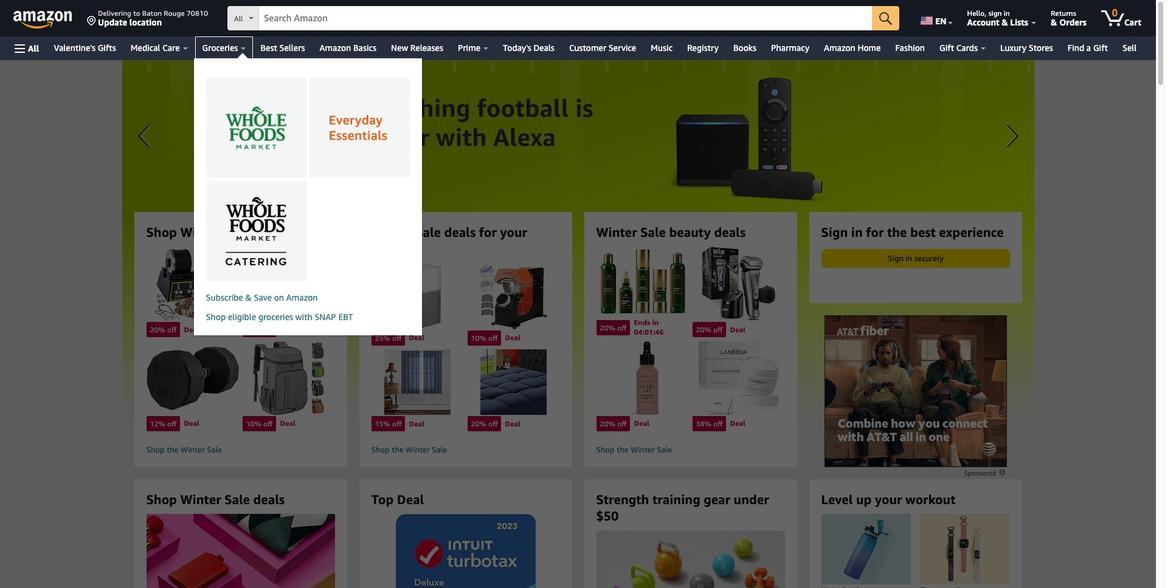 Task type: describe. For each thing, give the bounding box(es) containing it.
shop eligible groceries with snap ebt
[[206, 312, 353, 322]]

registry
[[688, 43, 719, 53]]

off for kitsch rosemary oil for hair growth & healthy scalp - pre wash scalp oil with biotin | holiday gift | hair growth serum & hair oil before shampoo with lavender scent in recycled bottle, 60 ml image
[[617, 420, 627, 429]]

turbotax deluxe 2023 tax software, federal & state tax return [amazon exclusive] [pc/mac download] image
[[396, 515, 536, 589]]

off for 'joydeco blue sheer curtains 63 inch length 2 panels set, rod pocket long sheer curtains for window bedroom living room, lightweight semi drape panels for yard patio (54x63 inch, navy blue)' 'image'
[[392, 420, 402, 429]]

strength training gear under $50
[[596, 493, 769, 525]]

main content containing shop winter sale deals
[[0, 60, 1156, 589]]

groceries link
[[195, 37, 253, 60]]

customer service
[[569, 43, 636, 53]]

sell
[[1123, 43, 1137, 53]]

sign for sign in for the best experience
[[822, 225, 848, 240]]

fashion
[[896, 43, 925, 53]]

tree of life vitamin c brightening complete 5-pack: serum (1 oz), moisturizer cream (1.7 oz), eye gel, (0.5 oz), toner (4 oz), cleanser (4 oz), renewing for face, clean dermatologist-tested skin care image
[[596, 247, 689, 317]]

a
[[1087, 43, 1092, 53]]

shop inside shop eligible groceries with snap ebt link
[[206, 312, 226, 322]]

& for account
[[1002, 17, 1008, 27]]

deal for braun series 9 9370cc rechargeable wet & dry men's electric shaver with clean & charge station image
[[730, 325, 746, 334]]

in inside navigation navigation
[[1004, 9, 1010, 18]]

navigation navigation
[[0, 0, 1156, 342]]

off for tree of life vitamin c brightening complete 5-pack: serum (1 oz), moisturizer cream (1.7 oz), eye gel, (0.5 oz), toner (4 oz), cleanser (4 oz), renewing for face, clean dermatologist-tested skin care image
[[617, 323, 627, 333]]

shop eligible groceries with snap ebt link
[[206, 311, 410, 324]]

en
[[936, 16, 947, 26]]

on
[[274, 293, 284, 303]]

in for sign in securely
[[906, 254, 913, 264]]

20% for kitsch rosemary oil for hair growth & healthy scalp - pre wash scalp oil with biotin | holiday gift | hair growth serum & hair oil before shampoo with lavender scent in recycled bottle, 60 ml image
[[600, 420, 616, 429]]

& for returns
[[1051, 17, 1058, 27]]

all button
[[9, 37, 45, 60]]

home
[[371, 242, 405, 257]]

& for subscribe
[[246, 293, 252, 303]]

12% off
[[150, 420, 177, 429]]

music
[[651, 43, 673, 53]]

2 shop winter sale deals from the top
[[146, 493, 285, 508]]

off for cap barbell 12-sided coated dumbbell, 30 lb image
[[167, 420, 177, 429]]

experience
[[940, 225, 1004, 240]]

valentine's gifts link
[[46, 40, 123, 57]]

shop the winter sale for shop winter sale deals
[[146, 445, 222, 455]]

valentine's gifts
[[54, 43, 116, 53]]

off for vevor heat press 15x12 inch heat press machine 5 in 1 digital multifunctional sublimation t-shirt heat press machine for t shirts hat mug cap plate image
[[263, 326, 273, 335]]

10% off down maelstrom 35 can backpack cooler leakproof,insulated soft cooler bag,beach / camping cooler,ice chest backpack for travel, grocery shopping,kayaking,fishing,hiking,orange image
[[246, 420, 273, 429]]

medical care
[[131, 43, 180, 53]]

best
[[261, 43, 277, 53]]

service
[[609, 43, 636, 53]]

in for sign in for the best experience
[[852, 225, 863, 240]]

amazon basics
[[320, 43, 377, 53]]

music link
[[644, 40, 680, 57]]

25%
[[375, 334, 390, 343]]

subscribe & save on amazon link
[[206, 292, 410, 304]]

deal for cap barbell 12-sided coated dumbbell, 30 lb image
[[184, 419, 199, 429]]

in for ends in 04:01:46
[[652, 318, 659, 327]]

sign in securely link
[[822, 250, 1010, 268]]

20% for the sopat mattress topper cal king size extra thick mattress pad 8-21" deep pocket soft down alternative fill mattress protector pillow top mattress cover (72x84 inches, navy blue) image
[[471, 420, 487, 429]]

20% for tree of life vitamin c brightening complete 5-pack: serum (1 oz), moisturizer cream (1.7 oz), eye gel, (0.5 oz), toner (4 oz), cleanser (4 oz), renewing for face, clean dermatologist-tested skin care image
[[600, 323, 616, 333]]

find a gift
[[1068, 43, 1108, 53]]

customer
[[569, 43, 607, 53]]

10% for for
[[471, 334, 487, 343]]

leave feedback on sponsored ad element
[[965, 470, 1007, 478]]

shop the winter sale for winter sale deals for your home
[[371, 445, 447, 455]]

basics
[[353, 43, 377, 53]]

location
[[129, 17, 162, 27]]

gifts
[[98, 43, 116, 53]]

shop the winter sale link for sale
[[146, 445, 335, 456]]

ends
[[634, 318, 651, 327]]

04:01:46
[[634, 328, 664, 337]]

stores
[[1029, 43, 1054, 53]]

returns
[[1051, 9, 1077, 18]]

1 gift from the left
[[940, 43, 955, 53]]

15% off
[[375, 420, 402, 429]]

customer service link
[[562, 40, 644, 57]]

2 for from the left
[[867, 225, 884, 240]]

gift cards
[[940, 43, 978, 53]]

sell link
[[1116, 40, 1145, 57]]

new releases link
[[384, 40, 451, 57]]

sellers
[[280, 43, 305, 53]]

luxury stores
[[1001, 43, 1054, 53]]

books link
[[726, 40, 764, 57]]

20% off for kitsch rosemary oil for hair growth & healthy scalp - pre wash scalp oil with biotin | holiday gift | hair growth serum & hair oil before shampoo with lavender scent in recycled bottle, 60 ml image
[[600, 420, 627, 429]]

snap
[[315, 312, 336, 322]]

deal for the sopat mattress topper cal king size extra thick mattress pad 8-21" deep pocket soft down alternative fill mattress protector pillow top mattress cover (72x84 inches, navy blue) image
[[505, 419, 521, 429]]

deal right the top
[[397, 493, 424, 508]]

amazon for amazon basics
[[320, 43, 351, 53]]

orders
[[1060, 17, 1087, 27]]

cards
[[957, 43, 978, 53]]

20% off for national geographic professional rock tumbler kit - complete rock tumbler for adults & kids with durable 2 lb. barrel, rocks, grit, and patented gemfoam finishing foam polish, rock polisher image on the left
[[150, 326, 177, 335]]

deal for vevor heat press 15x12 inch heat press machine 5 in 1 digital multifunctional sublimation t-shirt heat press machine for t shirts hat mug cap plate image
[[280, 325, 296, 334]]

to
[[133, 9, 140, 18]]

amazon for amazon home
[[824, 43, 856, 53]]

water bottles image
[[810, 515, 923, 585]]

10% down maelstrom 35 can backpack cooler leakproof,insulated soft cooler bag,beach / camping cooler,ice chest backpack for travel, grocery shopping,kayaking,fishing,hiking,orange image
[[246, 420, 262, 429]]

under
[[734, 493, 769, 508]]

deals inside winter sale deals for your home
[[444, 225, 476, 240]]

sign in securely
[[888, 254, 944, 264]]

winter sale deals for your home
[[371, 225, 527, 257]]

off for "lanbena blackhead remover - peel off mask for nose & face, blackhead removal kit 1.05oz" image
[[714, 420, 723, 429]]

fitness trackers image
[[909, 515, 1022, 585]]

for inside winter sale deals for your home
[[479, 225, 497, 240]]

25% off
[[375, 334, 402, 343]]

securely
[[915, 254, 944, 264]]

delivering
[[98, 9, 131, 18]]

braun series 9 9370cc rechargeable wet & dry men's electric shaver with clean & charge station image
[[693, 247, 785, 321]]

sponsored link
[[965, 469, 1007, 478]]

2 gift from the left
[[1094, 43, 1108, 53]]

home
[[858, 43, 881, 53]]

$50
[[596, 509, 619, 525]]

delivering to baton rouge 70810 update location
[[98, 9, 208, 27]]

beauty
[[669, 225, 711, 240]]

20% off for tree of life vitamin c brightening complete 5-pack: serum (1 oz), moisturizer cream (1.7 oz), eye gel, (0.5 oz), toner (4 oz), cleanser (4 oz), renewing for face, clean dermatologist-tested skin care image
[[600, 323, 627, 333]]

find a gift link
[[1061, 40, 1116, 57]]

amazon home
[[824, 43, 881, 53]]

Search Amazon text field
[[259, 7, 872, 30]]

en link
[[914, 3, 958, 33]]

best sellers link
[[253, 40, 312, 57]]

fashion link
[[889, 40, 933, 57]]

sopat mattress topper cal king size extra thick mattress pad 8-21" deep pocket soft down alternative fill mattress protector pillow top mattress cover (72x84 inches, navy blue) image
[[468, 350, 560, 416]]

0 horizontal spatial amazon
[[286, 293, 318, 303]]

blueair air purifier large room, air cleaner for dust pet dander smoke mold pollen bacteria virus allergen, odor removal, for home bedroom living room, washable pre filter, hepasilent, blue 211+ auto image
[[371, 264, 464, 330]]

groceries
[[202, 43, 238, 53]]

medical care link
[[123, 40, 195, 57]]

vevor heat press 15x12 inch heat press machine 5 in 1 digital multifunctional sublimation t-shirt heat press machine for t shirts hat mug cap plate image
[[242, 247, 335, 321]]

best
[[911, 225, 936, 240]]

deal for 'joydeco blue sheer curtains 63 inch length 2 panels set, rod pocket long sheer curtains for window bedroom living room, lightweight semi drape panels for yard patio (54x63 inch, navy blue)' 'image'
[[409, 419, 425, 429]]

20% for braun series 9 9370cc rechargeable wet & dry men's electric shaver with clean & charge station image
[[696, 326, 712, 335]]

subscribe
[[206, 293, 243, 303]]

baton
[[142, 9, 162, 18]]

deal for kitsch rosemary oil for hair growth & healthy scalp - pre wash scalp oil with biotin | holiday gift | hair growth serum & hair oil before shampoo with lavender scent in recycled bottle, 60 ml image
[[634, 419, 650, 429]]

watching football is easier with alexa. fire tv. image
[[122, 60, 1035, 425]]

whole foods market catering image
[[226, 197, 287, 266]]

today's
[[503, 43, 532, 53]]

joydeco blue sheer curtains 63 inch length 2 panels set, rod pocket long sheer curtains for window bedroom living room, lightweight semi drape panels for yard patio (54x63 inch, navy blue) image
[[371, 350, 464, 416]]

off for braun series 9 9370cc rechargeable wet & dry men's electric shaver with clean & charge station image
[[714, 326, 723, 335]]



Task type: vqa. For each thing, say whether or not it's contained in the screenshot.
1st "deals" from the right
no



Task type: locate. For each thing, give the bounding box(es) containing it.
20% off
[[600, 323, 627, 333], [150, 326, 177, 335], [696, 326, 723, 335], [600, 420, 627, 429], [471, 420, 498, 429]]

pharmacy
[[771, 43, 810, 53]]

0 horizontal spatial shop the winter sale
[[146, 445, 222, 455]]

10% for deals
[[246, 326, 262, 335]]

2 shop the winter sale from the left
[[371, 445, 447, 455]]

off left ends
[[617, 323, 627, 333]]

registry link
[[680, 40, 726, 57]]

in
[[1004, 9, 1010, 18], [852, 225, 863, 240], [906, 254, 913, 264], [652, 318, 659, 327]]

off down groceries
[[263, 326, 273, 335]]

0 horizontal spatial for
[[479, 225, 497, 240]]

workout
[[906, 493, 956, 508]]

main content
[[0, 60, 1156, 589]]

all down amazon "image"
[[28, 43, 39, 53]]

gift cards link
[[933, 40, 994, 57]]

the down 12% off
[[167, 445, 179, 455]]

sign
[[989, 9, 1002, 18]]

luxury stores link
[[994, 40, 1061, 57]]

38% off
[[696, 420, 723, 429]]

off right 12%
[[167, 420, 177, 429]]

off for vevor 3-in-1 auto hat heat press with 3pcs interchangeable platens(6.6" x 2.7", 6.6" x 3.8", 6.1" x 3"), automatic release&press knob-style digital control panel, heat transfer printing for caps image
[[488, 334, 498, 343]]

All search field
[[228, 6, 900, 32]]

up
[[857, 493, 872, 508]]

off for the sopat mattress topper cal king size extra thick mattress pad 8-21" deep pocket soft down alternative fill mattress protector pillow top mattress cover (72x84 inches, navy blue) image
[[488, 420, 498, 429]]

shop the winter sale up strength
[[596, 445, 672, 455]]

shop the winter sale link for deals
[[371, 445, 560, 456]]

0
[[1113, 7, 1118, 19]]

10% off
[[246, 326, 273, 335], [471, 334, 498, 343], [246, 420, 273, 429]]

1 vertical spatial all
[[28, 43, 39, 53]]

1 for from the left
[[479, 225, 497, 240]]

account & lists
[[968, 17, 1029, 27]]

lanbena blackhead remover - peel off mask for nose & face, blackhead removal kit 1.05oz image
[[693, 341, 785, 415]]

pharmacy link
[[764, 40, 817, 57]]

1 shop the winter sale from the left
[[146, 445, 222, 455]]

cap barbell 12-sided coated dumbbell, 30 lb image
[[146, 341, 239, 415]]

winter
[[180, 225, 221, 240], [371, 225, 412, 240], [596, 225, 637, 240], [181, 445, 205, 455], [406, 445, 430, 455], [631, 445, 655, 455], [180, 493, 221, 508]]

returns & orders
[[1051, 9, 1087, 27]]

essentials image
[[329, 114, 390, 142]]

level up your workout
[[822, 493, 956, 508]]

off down maelstrom 35 can backpack cooler leakproof,insulated soft cooler bag,beach / camping cooler,ice chest backpack for travel, grocery shopping,kayaking,fishing,hiking,orange image
[[263, 420, 273, 429]]

20% left ends
[[600, 323, 616, 333]]

None submit
[[872, 6, 900, 30]]

deal
[[184, 325, 199, 334], [280, 325, 296, 334], [730, 325, 746, 334], [409, 334, 425, 343], [505, 334, 521, 343], [184, 419, 199, 429], [280, 419, 296, 429], [634, 419, 650, 429], [730, 419, 746, 429], [409, 419, 425, 429], [505, 419, 521, 429], [397, 493, 424, 508]]

0 vertical spatial shop winter sale deals
[[146, 225, 285, 240]]

all inside search box
[[234, 14, 243, 23]]

deal for national geographic professional rock tumbler kit - complete rock tumbler for adults & kids with durable 2 lb. barrel, rocks, grit, and patented gemfoam finishing foam polish, rock polisher image on the left
[[184, 325, 199, 334]]

10% off for winter sale deals for your home
[[471, 334, 498, 343]]

1 horizontal spatial sign
[[888, 254, 904, 264]]

shop the winter sale down 12% off
[[146, 445, 222, 455]]

training
[[653, 493, 701, 508]]

2 horizontal spatial amazon
[[824, 43, 856, 53]]

&
[[1002, 17, 1008, 27], [1051, 17, 1058, 27], [246, 293, 252, 303]]

2 horizontal spatial shop the winter sale
[[596, 445, 672, 455]]

0 horizontal spatial sign
[[822, 225, 848, 240]]

& left the lists
[[1002, 17, 1008, 27]]

rouge
[[164, 9, 185, 18]]

1 horizontal spatial amazon
[[320, 43, 351, 53]]

20% off down braun series 9 9370cc rechargeable wet & dry men's electric shaver with clean & charge station image
[[696, 326, 723, 335]]

deal right 15% off
[[409, 419, 425, 429]]

off down kitsch rosemary oil for hair growth & healthy scalp - pre wash scalp oil with biotin | holiday gift | hair growth serum & hair oil before shampoo with lavender scent in recycled bottle, 60 ml image
[[617, 420, 627, 429]]

off
[[617, 323, 627, 333], [167, 326, 177, 335], [263, 326, 273, 335], [714, 326, 723, 335], [392, 334, 402, 343], [488, 334, 498, 343], [167, 420, 177, 429], [263, 420, 273, 429], [617, 420, 627, 429], [714, 420, 723, 429], [392, 420, 402, 429], [488, 420, 498, 429]]

0 horizontal spatial &
[[246, 293, 252, 303]]

off for 'blueair air purifier large room, air cleaner for dust pet dander smoke mold pollen bacteria virus allergen, odor removal, for home bedroom living room, washable pre filter, hepasilent, blue 211+ auto' image
[[392, 334, 402, 343]]

1 horizontal spatial shop the winter sale
[[371, 445, 447, 455]]

update
[[98, 17, 127, 27]]

1 horizontal spatial shop the winter sale link
[[371, 445, 560, 456]]

save
[[254, 293, 272, 303]]

off right 38%
[[714, 420, 723, 429]]

whole foods market image
[[226, 106, 287, 150]]

sign for sign in securely
[[888, 254, 904, 264]]

releases
[[411, 43, 443, 53]]

amazon left basics
[[320, 43, 351, 53]]

shop the winter sale link
[[146, 445, 335, 456], [371, 445, 560, 456], [596, 445, 785, 456]]

deal down kitsch rosemary oil for hair growth & healthy scalp - pre wash scalp oil with biotin | holiday gift | hair growth serum & hair oil before shampoo with lavender scent in recycled bottle, 60 ml image
[[634, 419, 650, 429]]

amazon up with in the bottom left of the page
[[286, 293, 318, 303]]

top
[[371, 493, 394, 508]]

20% off for braun series 9 9370cc rechargeable wet & dry men's electric shaver with clean & charge station image
[[696, 326, 723, 335]]

amazon image
[[13, 11, 72, 29]]

deal down vevor 3-in-1 auto hat heat press with 3pcs interchangeable platens(6.6" x 2.7", 6.6" x 3.8", 6.1" x 3"), automatic release&press knob-style digital control panel, heat transfer printing for caps image
[[505, 334, 521, 343]]

amazon
[[320, 43, 351, 53], [824, 43, 856, 53], [286, 293, 318, 303]]

1 horizontal spatial gift
[[1094, 43, 1108, 53]]

10% down eligible
[[246, 326, 262, 335]]

today's deals link
[[496, 40, 562, 57]]

2 shop the winter sale link from the left
[[371, 445, 560, 456]]

1 shop the winter sale link from the left
[[146, 445, 335, 456]]

off right 15%
[[392, 420, 402, 429]]

deal right 25% off in the left of the page
[[409, 334, 425, 343]]

gift right a
[[1094, 43, 1108, 53]]

gear
[[704, 493, 731, 508]]

1 shop winter sale deals from the top
[[146, 225, 285, 240]]

national geographic professional rock tumbler kit - complete rock tumbler for adults & kids with durable 2 lb. barrel, rocks, grit, and patented gemfoam finishing foam polish, rock polisher image
[[146, 247, 239, 321]]

shop the winter sale down 15% off
[[371, 445, 447, 455]]

10% down vevor 3-in-1 auto hat heat press with 3pcs interchangeable platens(6.6" x 2.7", 6.6" x 3.8", 6.1" x 3"), automatic release&press knob-style digital control panel, heat transfer printing for caps image
[[471, 334, 487, 343]]

1 horizontal spatial your
[[875, 493, 903, 508]]

medical
[[131, 43, 160, 53]]

15%
[[375, 420, 390, 429]]

deal for vevor 3-in-1 auto hat heat press with 3pcs interchangeable platens(6.6" x 2.7", 6.6" x 3.8", 6.1" x 3"), automatic release&press knob-style digital control panel, heat transfer printing for caps image
[[505, 334, 521, 343]]

10% off down groceries
[[246, 326, 273, 335]]

books
[[734, 43, 757, 53]]

the
[[888, 225, 907, 240], [167, 445, 179, 455], [392, 445, 404, 455], [617, 445, 629, 455]]

10% off for shop winter sale deals
[[246, 326, 273, 335]]

sign
[[822, 225, 848, 240], [888, 254, 904, 264]]

all inside button
[[28, 43, 39, 53]]

gift left cards
[[940, 43, 955, 53]]

& left "orders"
[[1051, 17, 1058, 27]]

amazon left home
[[824, 43, 856, 53]]

deal for "lanbena blackhead remover - peel off mask for nose & face, blackhead removal kit 1.05oz" image
[[730, 419, 746, 429]]

the for winter sale beauty deals
[[617, 445, 629, 455]]

off down national geographic professional rock tumbler kit - complete rock tumbler for adults & kids with durable 2 lb. barrel, rocks, grit, and patented gemfoam finishing foam polish, rock polisher image on the left
[[167, 326, 177, 335]]

lists
[[1011, 17, 1029, 27]]

the for shop winter sale deals
[[167, 445, 179, 455]]

off down the sopat mattress topper cal king size extra thick mattress pad 8-21" deep pocket soft down alternative fill mattress protector pillow top mattress cover (72x84 inches, navy blue) image
[[488, 420, 498, 429]]

groceries
[[258, 312, 293, 322]]

best sellers
[[261, 43, 305, 53]]

sale
[[225, 225, 250, 240], [416, 225, 441, 240], [641, 225, 666, 240], [207, 445, 222, 455], [432, 445, 447, 455], [657, 445, 672, 455], [225, 493, 250, 508]]

20% down the sopat mattress topper cal king size extra thick mattress pad 8-21" deep pocket soft down alternative fill mattress protector pillow top mattress cover (72x84 inches, navy blue) image
[[471, 420, 487, 429]]

0 vertical spatial sign
[[822, 225, 848, 240]]

maelstrom 35 can backpack cooler leakproof,insulated soft cooler bag,beach / camping cooler,ice chest backpack for travel, grocery shopping,kayaking,fishing,hiking,orange image
[[242, 341, 335, 415]]

level
[[822, 493, 853, 508]]

in inside ends in 04:01:46
[[652, 318, 659, 327]]

3 shop the winter sale link from the left
[[596, 445, 785, 456]]

off for maelstrom 35 can backpack cooler leakproof,insulated soft cooler bag,beach / camping cooler,ice chest backpack for travel, grocery shopping,kayaking,fishing,hiking,orange image
[[263, 420, 273, 429]]

0 vertical spatial all
[[234, 14, 243, 23]]

eligible
[[228, 312, 256, 322]]

kitsch rosemary oil for hair growth & healthy scalp - pre wash scalp oil with biotin | holiday gift | hair growth serum & hair oil before shampoo with lavender scent in recycled bottle, 60 ml image
[[596, 341, 689, 415]]

& left save
[[246, 293, 252, 303]]

20% off down national geographic professional rock tumbler kit - complete rock tumbler for adults & kids with durable 2 lb. barrel, rocks, grit, and patented gemfoam finishing foam polish, rock polisher image on the left
[[150, 326, 177, 335]]

20% off down the sopat mattress topper cal king size extra thick mattress pad 8-21" deep pocket soft down alternative fill mattress protector pillow top mattress cover (72x84 inches, navy blue) image
[[471, 420, 498, 429]]

off down braun series 9 9370cc rechargeable wet & dry men's electric shaver with clean & charge station image
[[714, 326, 723, 335]]

0 vertical spatial your
[[500, 225, 527, 240]]

2 horizontal spatial &
[[1051, 17, 1058, 27]]

deal for maelstrom 35 can backpack cooler leakproof,insulated soft cooler bag,beach / camping cooler,ice chest backpack for travel, grocery shopping,kayaking,fishing,hiking,orange image
[[280, 419, 296, 429]]

the up strength
[[617, 445, 629, 455]]

none submit inside the "all" search box
[[872, 6, 900, 30]]

2 horizontal spatial shop the winter sale link
[[596, 445, 785, 456]]

ebt
[[338, 312, 353, 322]]

find
[[1068, 43, 1085, 53]]

the for winter sale deals for your home
[[392, 445, 404, 455]]

0 horizontal spatial all
[[28, 43, 39, 53]]

& inside returns & orders
[[1051, 17, 1058, 27]]

20% for national geographic professional rock tumbler kit - complete rock tumbler for adults & kids with durable 2 lb. barrel, rocks, grit, and patented gemfoam finishing foam polish, rock polisher image on the left
[[150, 326, 165, 335]]

10%
[[246, 326, 262, 335], [471, 334, 487, 343], [246, 420, 262, 429]]

amazon basics link
[[312, 40, 384, 57]]

deal down maelstrom 35 can backpack cooler leakproof,insulated soft cooler bag,beach / camping cooler,ice chest backpack for travel, grocery shopping,kayaking,fishing,hiking,orange image
[[280, 419, 296, 429]]

strength
[[596, 493, 649, 508]]

0 horizontal spatial shop the winter sale link
[[146, 445, 335, 456]]

prime
[[458, 43, 481, 53]]

the left best in the top right of the page
[[888, 225, 907, 240]]

1 vertical spatial your
[[875, 493, 903, 508]]

20% down kitsch rosemary oil for hair growth & healthy scalp - pre wash scalp oil with biotin | holiday gift | hair growth serum & hair oil before shampoo with lavender scent in recycled bottle, 60 ml image
[[600, 420, 616, 429]]

off for national geographic professional rock tumbler kit - complete rock tumbler for adults & kids with durable 2 lb. barrel, rocks, grit, and patented gemfoam finishing foam polish, rock polisher image on the left
[[167, 326, 177, 335]]

winter sale beauty deals
[[596, 225, 746, 240]]

deal down braun series 9 9370cc rechargeable wet & dry men's electric shaver with clean & charge station image
[[730, 325, 746, 334]]

deal down shop eligible groceries with snap ebt
[[280, 325, 296, 334]]

deal down national geographic professional rock tumbler kit - complete rock tumbler for adults & kids with durable 2 lb. barrel, rocks, grit, and patented gemfoam finishing foam polish, rock polisher image on the left
[[184, 325, 199, 334]]

38%
[[696, 420, 712, 429]]

deal for 'blueair air purifier large room, air cleaner for dust pet dander smoke mold pollen bacteria virus allergen, odor removal, for home bedroom living room, washable pre filter, hepasilent, blue 211+ auto' image
[[409, 334, 425, 343]]

new releases
[[391, 43, 443, 53]]

shop winter sale deals
[[146, 225, 285, 240], [146, 493, 285, 508]]

the down 15% off
[[392, 445, 404, 455]]

1 vertical spatial shop winter sale deals
[[146, 493, 285, 508]]

luxury
[[1001, 43, 1027, 53]]

0 horizontal spatial gift
[[940, 43, 955, 53]]

deals
[[534, 43, 555, 53]]

all up "groceries" "link"
[[234, 14, 243, 23]]

sponsored
[[965, 470, 999, 478]]

off right "25%" on the bottom of page
[[392, 334, 402, 343]]

20% right ends in 04:01:46
[[696, 326, 712, 335]]

off down vevor 3-in-1 auto hat heat press with 3pcs interchangeable platens(6.6" x 2.7", 6.6" x 3.8", 6.1" x 3"), automatic release&press knob-style digital control panel, heat transfer printing for caps image
[[488, 334, 498, 343]]

ends in 04:01:46
[[634, 318, 664, 337]]

prime link
[[451, 40, 496, 57]]

10% off down vevor 3-in-1 auto hat heat press with 3pcs interchangeable platens(6.6" x 2.7", 6.6" x 3.8", 6.1" x 3"), automatic release&press knob-style digital control panel, heat transfer printing for caps image
[[471, 334, 498, 343]]

today's deals
[[503, 43, 555, 53]]

top deal
[[371, 493, 424, 508]]

20% down national geographic professional rock tumbler kit - complete rock tumbler for adults & kids with durable 2 lb. barrel, rocks, grit, and patented gemfoam finishing foam polish, rock polisher image on the left
[[150, 326, 165, 335]]

deal right 12% off
[[184, 419, 199, 429]]

1 vertical spatial sign
[[888, 254, 904, 264]]

your inside winter sale deals for your home
[[500, 225, 527, 240]]

shop the winter sale for winter sale beauty deals
[[596, 445, 672, 455]]

3 shop the winter sale from the left
[[596, 445, 672, 455]]

vevor 3-in-1 auto hat heat press with 3pcs interchangeable platens(6.6" x 2.7", 6.6" x 3.8", 6.1" x 3"), automatic release&press knob-style digital control panel, heat transfer printing for caps image
[[468, 264, 560, 330]]

20% off left ends
[[600, 323, 627, 333]]

1 horizontal spatial for
[[867, 225, 884, 240]]

0 horizontal spatial your
[[500, 225, 527, 240]]

sale inside winter sale deals for your home
[[416, 225, 441, 240]]

all
[[234, 14, 243, 23], [28, 43, 39, 53]]

1 horizontal spatial &
[[1002, 17, 1008, 27]]

20% off down kitsch rosemary oil for hair growth & healthy scalp - pre wash scalp oil with biotin | holiday gift | hair growth serum & hair oil before shampoo with lavender scent in recycled bottle, 60 ml image
[[600, 420, 627, 429]]

deal down the sopat mattress topper cal king size extra thick mattress pad 8-21" deep pocket soft down alternative fill mattress protector pillow top mattress cover (72x84 inches, navy blue) image
[[505, 419, 521, 429]]

winter inside winter sale deals for your home
[[371, 225, 412, 240]]

shop the winter sale
[[146, 445, 222, 455], [371, 445, 447, 455], [596, 445, 672, 455]]

sign in for the best experience
[[822, 225, 1004, 240]]

shop the winter sale link for beauty
[[596, 445, 785, 456]]

12%
[[150, 420, 165, 429]]

deal right the 38% off
[[730, 419, 746, 429]]

20% off for the sopat mattress topper cal king size extra thick mattress pad 8-21" deep pocket soft down alternative fill mattress protector pillow top mattress cover (72x84 inches, navy blue) image
[[471, 420, 498, 429]]

1 horizontal spatial all
[[234, 14, 243, 23]]



